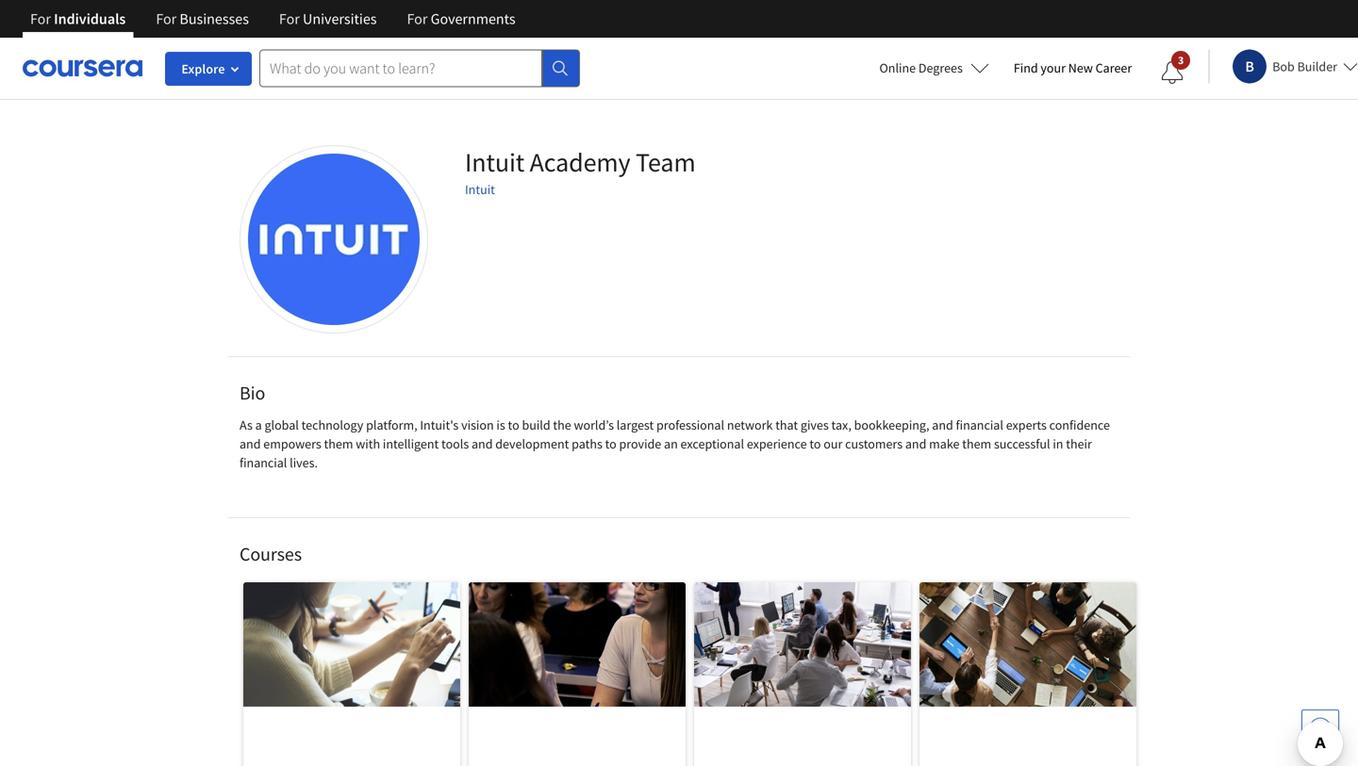 Task type: describe. For each thing, give the bounding box(es) containing it.
for for businesses
[[156, 9, 177, 28]]

network
[[727, 417, 773, 434]]

team
[[636, 146, 696, 179]]

our
[[824, 436, 843, 453]]

builder
[[1297, 58, 1337, 75]]

degrees
[[919, 59, 963, 76]]

successful
[[994, 436, 1050, 453]]

career
[[1096, 59, 1132, 76]]

provide
[[619, 436, 661, 453]]

as
[[240, 417, 253, 434]]

explore button
[[165, 52, 252, 86]]

empowers
[[263, 436, 321, 453]]

world's
[[574, 417, 614, 434]]

a
[[255, 417, 262, 434]]

b
[[1245, 57, 1254, 76]]

and up make
[[932, 417, 953, 434]]

tools
[[441, 436, 469, 453]]

academy
[[530, 146, 630, 179]]

confidence
[[1049, 417, 1110, 434]]

and left make
[[905, 436, 927, 453]]

governments
[[431, 9, 516, 28]]

build
[[522, 417, 550, 434]]

for governments
[[407, 9, 516, 28]]

1 them from the left
[[324, 436, 353, 453]]

bob builder
[[1272, 58, 1337, 75]]

3
[[1178, 53, 1184, 67]]

lives.
[[290, 455, 318, 472]]

show notifications image
[[1161, 61, 1184, 84]]

What do you want to learn? text field
[[259, 50, 542, 87]]

1 vertical spatial financial
[[240, 455, 287, 472]]

coursera image
[[23, 53, 142, 83]]

1 horizontal spatial financial
[[956, 417, 1003, 434]]

exceptional
[[681, 436, 744, 453]]

as a global technology platform, intuit's vision is to build the world's largest professional network that gives tax, bookkeeping, and financial experts confidence and empowers them with intelligent tools and development paths to provide an exceptional experience to our customers and make them successful in their financial lives.
[[240, 417, 1110, 472]]

with
[[356, 436, 380, 453]]

an
[[664, 436, 678, 453]]

and down vision on the bottom left of the page
[[472, 436, 493, 453]]

for businesses
[[156, 9, 249, 28]]

2 them from the left
[[962, 436, 991, 453]]

paths
[[572, 436, 602, 453]]

tax,
[[831, 417, 852, 434]]

3 button
[[1146, 50, 1199, 95]]

online degrees
[[880, 59, 963, 76]]

customers
[[845, 436, 903, 453]]

intelligent
[[383, 436, 439, 453]]

for for universities
[[279, 9, 300, 28]]

help center image
[[1309, 718, 1332, 740]]

individuals
[[54, 9, 126, 28]]

find
[[1014, 59, 1038, 76]]

intuit academy team intuit
[[465, 146, 696, 198]]



Task type: locate. For each thing, give the bounding box(es) containing it.
find your new career link
[[1004, 57, 1141, 80]]

None search field
[[259, 50, 580, 87]]

find your new career
[[1014, 59, 1132, 76]]

intuit
[[465, 146, 525, 179], [465, 181, 495, 198]]

financial down the empowers
[[240, 455, 287, 472]]

1 vertical spatial intuit
[[465, 181, 495, 198]]

businesses
[[180, 9, 249, 28]]

new
[[1068, 59, 1093, 76]]

banner navigation
[[15, 0, 531, 38]]

and
[[932, 417, 953, 434], [240, 436, 261, 453], [472, 436, 493, 453], [905, 436, 927, 453]]

online
[[880, 59, 916, 76]]

2 for from the left
[[156, 9, 177, 28]]

professional
[[656, 417, 724, 434]]

to right is
[[508, 417, 519, 434]]

them
[[324, 436, 353, 453], [962, 436, 991, 453]]

1 for from the left
[[30, 9, 51, 28]]

to
[[508, 417, 519, 434], [605, 436, 617, 453], [810, 436, 821, 453]]

for individuals
[[30, 9, 126, 28]]

to left our
[[810, 436, 821, 453]]

courses
[[240, 543, 302, 566]]

bob
[[1272, 58, 1295, 75]]

1 intuit from the top
[[465, 146, 525, 179]]

technology
[[301, 417, 363, 434]]

bio
[[240, 382, 265, 405]]

profile image
[[240, 145, 428, 334]]

for up what do you want to learn? "text field"
[[407, 9, 428, 28]]

largest
[[617, 417, 654, 434]]

that
[[775, 417, 798, 434]]

online degrees button
[[864, 47, 1004, 89]]

for left universities
[[279, 9, 300, 28]]

2 intuit from the top
[[465, 181, 495, 198]]

for left businesses
[[156, 9, 177, 28]]

for universities
[[279, 9, 377, 28]]

4 for from the left
[[407, 9, 428, 28]]

make
[[929, 436, 960, 453]]

vision
[[461, 417, 494, 434]]

explore
[[181, 60, 225, 77]]

for
[[30, 9, 51, 28], [156, 9, 177, 28], [279, 9, 300, 28], [407, 9, 428, 28]]

for for individuals
[[30, 9, 51, 28]]

gives
[[801, 417, 829, 434]]

financial up make
[[956, 417, 1003, 434]]

experts
[[1006, 417, 1047, 434]]

for left individuals on the left of the page
[[30, 9, 51, 28]]

2 horizontal spatial to
[[810, 436, 821, 453]]

intuit link
[[465, 181, 495, 198]]

the
[[553, 417, 571, 434]]

0 horizontal spatial them
[[324, 436, 353, 453]]

1 horizontal spatial them
[[962, 436, 991, 453]]

their
[[1066, 436, 1092, 453]]

development
[[495, 436, 569, 453]]

your
[[1041, 59, 1066, 76]]

bookkeeping,
[[854, 417, 929, 434]]

0 vertical spatial intuit
[[465, 146, 525, 179]]

experience
[[747, 436, 807, 453]]

financial
[[956, 417, 1003, 434], [240, 455, 287, 472]]

3 for from the left
[[279, 9, 300, 28]]

platform,
[[366, 417, 417, 434]]

universities
[[303, 9, 377, 28]]

for for governments
[[407, 9, 428, 28]]

0 vertical spatial financial
[[956, 417, 1003, 434]]

them right make
[[962, 436, 991, 453]]

to right paths
[[605, 436, 617, 453]]

them down technology
[[324, 436, 353, 453]]

global
[[265, 417, 299, 434]]

is
[[496, 417, 505, 434]]

in
[[1053, 436, 1063, 453]]

intuit's
[[420, 417, 459, 434]]

and down as
[[240, 436, 261, 453]]

1 horizontal spatial to
[[605, 436, 617, 453]]

0 horizontal spatial financial
[[240, 455, 287, 472]]

0 horizontal spatial to
[[508, 417, 519, 434]]



Task type: vqa. For each thing, say whether or not it's contained in the screenshot.
ENGLISH
no



